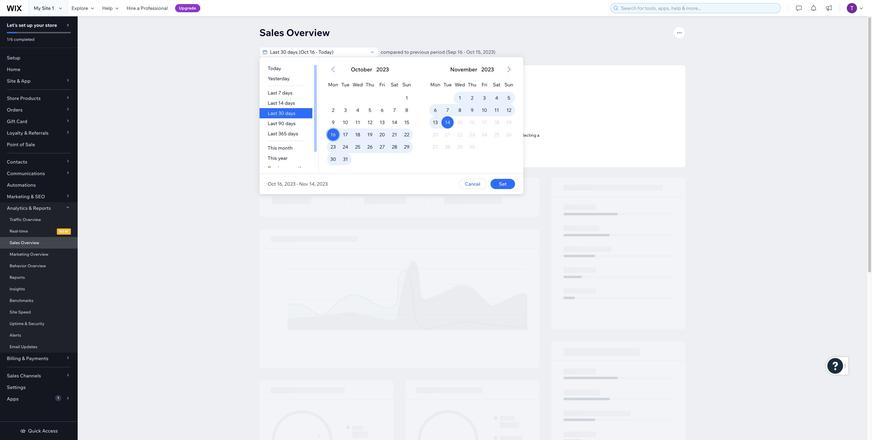 Task type: locate. For each thing, give the bounding box(es) containing it.
set
[[499, 181, 506, 187]]

2023
[[376, 66, 389, 73], [481, 66, 494, 73], [284, 181, 295, 187], [317, 181, 328, 187]]

overview for traffic overview 'link' on the left of page
[[23, 217, 41, 222]]

10 up 'on'
[[482, 107, 487, 113]]

setup
[[7, 55, 20, 61]]

1 grid from the left
[[319, 57, 421, 174]]

1 vertical spatial site
[[7, 78, 16, 84]]

site down home
[[7, 78, 16, 84]]

0 vertical spatial a
[[137, 5, 140, 11]]

this up this year
[[268, 145, 277, 151]]

compared
[[381, 49, 403, 55]]

1 thu from the left
[[366, 82, 374, 88]]

marketing for marketing overview
[[10, 252, 29, 257]]

billing & payments button
[[0, 353, 78, 365]]

14 left 15
[[392, 120, 397, 126]]

insights
[[10, 287, 25, 292]]

billing & payments
[[7, 356, 48, 362]]

2 grid from the left
[[421, 57, 523, 174]]

31
[[343, 156, 348, 162]]

2 8 from the left
[[458, 107, 461, 113]]

0 vertical spatial 2
[[471, 95, 473, 101]]

1 vertical spatial 4
[[356, 107, 359, 113]]

7 up last 14 days
[[278, 90, 281, 96]]

0 vertical spatial oct
[[466, 49, 475, 55]]

& right the billing
[[22, 356, 25, 362]]

9 up enough
[[471, 107, 473, 113]]

7 up 21
[[393, 107, 396, 113]]

analytics & reports
[[7, 205, 51, 212]]

1 horizontal spatial sun
[[504, 82, 513, 88]]

12 up 19
[[367, 120, 372, 126]]

sidebar element
[[0, 16, 78, 441]]

0 horizontal spatial 4
[[356, 107, 359, 113]]

marketing up behavior
[[10, 252, 29, 257]]

0 horizontal spatial 7
[[278, 90, 281, 96]]

store products
[[7, 95, 41, 102]]

1 horizontal spatial time
[[467, 138, 476, 143]]

time right longer
[[467, 138, 476, 143]]

sales up 'on'
[[480, 125, 492, 131]]

2 last from the top
[[268, 100, 277, 106]]

wed down november
[[455, 82, 465, 88]]

1 vertical spatial a
[[537, 133, 539, 138]]

0 horizontal spatial 2
[[332, 107, 334, 113]]

1 vertical spatial sales
[[471, 133, 481, 138]]

sales inside sales overview link
[[10, 241, 20, 246]]

30 up "90" on the top left of the page
[[278, 110, 284, 117]]

orders
[[7, 107, 23, 113]]

0 vertical spatial time
[[467, 138, 476, 143]]

1 vertical spatial month
[[288, 166, 302, 172]]

9 up monday, october 16, 2023 cell
[[332, 120, 334, 126]]

0 horizontal spatial alert
[[349, 65, 391, 74]]

1 vertical spatial sales
[[10, 241, 20, 246]]

0 horizontal spatial 30
[[278, 110, 284, 117]]

1 up 15
[[405, 95, 408, 101]]

thu
[[366, 82, 374, 88], [468, 82, 476, 88]]

time down the traffic overview
[[19, 229, 28, 234]]

2 sat from the left
[[493, 82, 500, 88]]

reports up insights
[[10, 275, 25, 280]]

3 last from the top
[[268, 110, 277, 117]]

month up oct 16, 2023 - nov 14, 2023
[[288, 166, 302, 172]]

month up "year"
[[278, 145, 292, 151]]

reports
[[33, 205, 51, 212], [10, 275, 25, 280]]

sat down "2023)"
[[493, 82, 500, 88]]

alert
[[349, 65, 391, 74], [448, 65, 496, 74]]

&
[[17, 78, 20, 84], [24, 130, 27, 136], [31, 194, 34, 200], [29, 205, 32, 212], [25, 322, 27, 327], [22, 356, 25, 362]]

9
[[471, 107, 473, 113], [332, 120, 334, 126]]

period
[[430, 49, 445, 55]]

sat down the "compared" on the left
[[391, 82, 398, 88]]

tue
[[341, 82, 349, 88], [443, 82, 451, 88]]

wed
[[352, 82, 363, 88], [455, 82, 465, 88]]

1 vertical spatial 16
[[330, 132, 336, 138]]

0 horizontal spatial sun
[[402, 82, 411, 88]]

site inside dropdown button
[[7, 78, 16, 84]]

days up "last 90 days"
[[285, 110, 295, 117]]

0 vertical spatial 16
[[457, 49, 463, 55]]

19
[[367, 132, 372, 138]]

& for site
[[17, 78, 20, 84]]

days for last 90 days
[[285, 121, 295, 127]]

0 horizontal spatial reports
[[10, 275, 25, 280]]

not
[[453, 125, 461, 131]]

1 horizontal spatial 7
[[393, 107, 396, 113]]

last left 365
[[268, 131, 277, 137]]

1 6 from the left
[[381, 107, 384, 113]]

days up last 14 days
[[282, 90, 292, 96]]

1 inside the sidebar element
[[57, 397, 59, 401]]

list box containing today
[[259, 63, 318, 174]]

sales left 'on'
[[471, 133, 481, 138]]

sat for 7
[[391, 82, 398, 88]]

1 horizontal spatial 13
[[433, 120, 438, 126]]

0 horizontal spatial 13
[[380, 120, 385, 126]]

thu down november
[[468, 82, 476, 88]]

setup link
[[0, 52, 78, 64]]

1 vertical spatial marketing
[[10, 252, 29, 257]]

row containing 1
[[429, 92, 515, 104]]

0 horizontal spatial thu
[[366, 82, 374, 88]]

3
[[483, 95, 486, 101], [344, 107, 347, 113]]

try
[[512, 133, 518, 138]]

1 horizontal spatial your
[[425, 133, 433, 138]]

1 horizontal spatial a
[[537, 133, 539, 138]]

oct left 16,
[[268, 181, 276, 187]]

13 up "20"
[[380, 120, 385, 126]]

1 horizontal spatial 12
[[506, 107, 511, 113]]

last down last 7 days
[[268, 100, 277, 106]]

10
[[482, 107, 487, 113], [343, 120, 348, 126]]

last left "90" on the top left of the page
[[268, 121, 277, 127]]

14 up last 30 days
[[278, 100, 283, 106]]

0 vertical spatial 11
[[494, 107, 499, 113]]

2023 right 16,
[[284, 181, 295, 187]]

1 horizontal spatial 2
[[471, 95, 473, 101]]

2 up enough
[[471, 95, 473, 101]]

overview
[[286, 27, 330, 38], [23, 217, 41, 222], [21, 241, 39, 246], [30, 252, 48, 257], [28, 264, 46, 269]]

0 vertical spatial your
[[34, 22, 44, 28]]

dates.
[[499, 133, 511, 138]]

0 horizontal spatial sat
[[391, 82, 398, 88]]

0 vertical spatial 5
[[507, 95, 510, 101]]

0 horizontal spatial 11
[[355, 120, 360, 126]]

contacts button
[[0, 156, 78, 168]]

14
[[278, 100, 283, 106], [392, 120, 397, 126], [445, 120, 450, 126]]

1 horizontal spatial sales overview
[[259, 27, 330, 38]]

0 horizontal spatial your
[[34, 22, 44, 28]]

sales inside sales channels dropdown button
[[7, 373, 19, 379]]

& inside dropdown button
[[17, 78, 20, 84]]

2 wed from the left
[[455, 82, 465, 88]]

14 left the not
[[445, 120, 450, 126]]

reports down seo
[[33, 205, 51, 212]]

5 last from the top
[[268, 131, 277, 137]]

1 vertical spatial 10
[[343, 120, 348, 126]]

0 vertical spatial 10
[[482, 107, 487, 113]]

site right the my on the top left of page
[[42, 5, 51, 11]]

site speed
[[10, 310, 31, 315]]

1 this from the top
[[268, 145, 277, 151]]

2 tue from the left
[[443, 82, 451, 88]]

0 horizontal spatial wed
[[352, 82, 363, 88]]

0 horizontal spatial mon
[[328, 82, 338, 88]]

grid
[[319, 57, 421, 174], [421, 57, 523, 174]]

alert down 15,
[[448, 65, 496, 74]]

this
[[268, 145, 277, 151], [268, 155, 277, 161]]

1 vertical spatial 5
[[368, 107, 371, 113]]

row
[[327, 76, 413, 92], [429, 76, 515, 92], [429, 92, 515, 104], [327, 104, 413, 117], [429, 104, 515, 117], [327, 117, 413, 129], [429, 117, 515, 129], [327, 129, 413, 141], [429, 129, 515, 141], [327, 141, 413, 153], [429, 141, 515, 153], [327, 153, 413, 166]]

& left seo
[[31, 194, 34, 200]]

settings link
[[0, 382, 78, 394]]

& right uptime
[[25, 322, 27, 327]]

& inside dropdown button
[[22, 356, 25, 362]]

5
[[507, 95, 510, 101], [368, 107, 371, 113]]

sales overview link
[[0, 237, 78, 249]]

& inside popup button
[[31, 194, 34, 200]]

last up last 14 days
[[268, 90, 277, 96]]

2 mon tue wed thu from the left
[[430, 82, 476, 88]]

reports inside popup button
[[33, 205, 51, 212]]

8
[[405, 107, 408, 113], [458, 107, 461, 113]]

0 horizontal spatial time
[[19, 229, 28, 234]]

30 down 23
[[330, 156, 336, 162]]

1 vertical spatial 12
[[367, 120, 372, 126]]

marketing inside popup button
[[7, 194, 30, 200]]

1 tue from the left
[[341, 82, 349, 88]]

0 vertical spatial sales
[[480, 125, 492, 131]]

days for last 14 days
[[285, 100, 295, 106]]

a right "hire"
[[137, 5, 140, 11]]

fri for 6
[[379, 82, 385, 88]]

site & app
[[7, 78, 31, 84]]

7 up tuesday, november 14, 2023 "cell"
[[446, 107, 449, 113]]

last down last 14 days
[[268, 110, 277, 117]]

overview for behavior overview link in the bottom left of the page
[[28, 264, 46, 269]]

this left "year"
[[268, 155, 277, 161]]

7
[[278, 90, 281, 96], [393, 107, 396, 113], [446, 107, 449, 113]]

4 last from the top
[[268, 121, 277, 127]]

& down marketing & seo at the left of the page
[[29, 205, 32, 212]]

days for last 30 days
[[285, 110, 295, 117]]

0 horizontal spatial 16
[[330, 132, 336, 138]]

sat
[[391, 82, 398, 88], [493, 82, 500, 88]]

13 left tuesday, november 14, 2023 "cell"
[[433, 120, 438, 126]]

hire
[[127, 5, 136, 11]]

0 horizontal spatial 8
[[405, 107, 408, 113]]

1 vertical spatial reports
[[10, 275, 25, 280]]

upgrade button
[[175, 4, 200, 12]]

29
[[404, 144, 409, 150]]

1 horizontal spatial mon
[[430, 82, 440, 88]]

2 horizontal spatial 14
[[445, 120, 450, 126]]

page skeleton image
[[259, 178, 685, 441]]

0 horizontal spatial 9
[[332, 120, 334, 126]]

12 up dates.
[[506, 107, 511, 113]]

1 last from the top
[[268, 90, 277, 96]]

1 13 from the left
[[380, 120, 385, 126]]

2 thu from the left
[[468, 82, 476, 88]]

2 up monday, october 16, 2023 cell
[[332, 107, 334, 113]]

6
[[381, 107, 384, 113], [434, 107, 437, 113]]

this for this year
[[268, 155, 277, 161]]

1 vertical spatial 11
[[355, 120, 360, 126]]

sale
[[25, 142, 35, 148]]

1 alert from the left
[[349, 65, 391, 74]]

1 sun from the left
[[402, 82, 411, 88]]

thu down october
[[366, 82, 374, 88]]

0 vertical spatial 30
[[278, 110, 284, 117]]

2 mon from the left
[[430, 82, 440, 88]]

1 horizontal spatial -
[[464, 49, 465, 55]]

row containing 23
[[327, 141, 413, 153]]

mon tue wed thu for 7
[[430, 82, 476, 88]]

1 wed from the left
[[352, 82, 363, 88]]

& right "loyalty"
[[24, 130, 27, 136]]

1 horizontal spatial 11
[[494, 107, 499, 113]]

overview inside 'link'
[[23, 217, 41, 222]]

1 horizontal spatial 8
[[458, 107, 461, 113]]

8 up 15
[[405, 107, 408, 113]]

2 vertical spatial site
[[10, 310, 17, 315]]

1 horizontal spatial thu
[[468, 82, 476, 88]]

0 vertical spatial reports
[[33, 205, 51, 212]]

0 vertical spatial site
[[42, 5, 51, 11]]

1 vertical spatial 2
[[332, 107, 334, 113]]

cancel
[[465, 181, 480, 187]]

None field
[[268, 47, 368, 57]]

- right the (sep
[[464, 49, 465, 55]]

oct left 15,
[[466, 49, 475, 55]]

row containing 2
[[327, 104, 413, 117]]

row containing 13
[[429, 117, 515, 129]]

1 vertical spatial your
[[425, 133, 433, 138]]

payments
[[26, 356, 48, 362]]

0 vertical spatial month
[[278, 145, 292, 151]]

1 horizontal spatial alert
[[448, 65, 496, 74]]

alert down the "compared" on the left
[[349, 65, 391, 74]]

year
[[278, 155, 287, 161]]

last 14 days
[[268, 100, 295, 106]]

10 up 17
[[343, 120, 348, 126]]

1 horizontal spatial 5
[[507, 95, 510, 101]]

sun for 8
[[402, 82, 411, 88]]

21
[[392, 132, 397, 138]]

days right "90" on the top left of the page
[[285, 121, 295, 127]]

grid containing october
[[319, 57, 421, 174]]

11 up 18
[[355, 120, 360, 126]]

0 horizontal spatial fri
[[379, 82, 385, 88]]

& left app
[[17, 78, 20, 84]]

1 horizontal spatial reports
[[33, 205, 51, 212]]

hire a professional
[[127, 5, 168, 11]]

0 vertical spatial 9
[[471, 107, 473, 113]]

- left nov
[[296, 181, 298, 187]]

home link
[[0, 64, 78, 75]]

13
[[380, 120, 385, 126], [433, 120, 438, 126]]

16,
[[277, 181, 283, 187]]

last
[[268, 90, 277, 96], [268, 100, 277, 106], [268, 110, 277, 117], [268, 121, 277, 127], [268, 131, 277, 137]]

1 horizontal spatial sat
[[493, 82, 500, 88]]

sun
[[402, 82, 411, 88], [504, 82, 513, 88]]

0 horizontal spatial 6
[[381, 107, 384, 113]]

security
[[28, 322, 44, 327]]

1 down settings "link"
[[57, 397, 59, 401]]

0 horizontal spatial sales overview
[[10, 241, 39, 246]]

6 up site
[[434, 107, 437, 113]]

wed down october
[[352, 82, 363, 88]]

2 sun from the left
[[504, 82, 513, 88]]

& for billing
[[22, 356, 25, 362]]

thu for 5
[[366, 82, 374, 88]]

1 vertical spatial 30
[[330, 156, 336, 162]]

& for marketing
[[31, 194, 34, 200]]

quick access button
[[20, 429, 58, 435]]

alert containing november
[[448, 65, 496, 74]]

thu for 9
[[468, 82, 476, 88]]

marketing overview
[[10, 252, 48, 257]]

a inside not enough sales looks like your site didn't have any sales on those dates. try selecting a longer time period.
[[537, 133, 539, 138]]

1 sat from the left
[[391, 82, 398, 88]]

behavior overview
[[10, 264, 46, 269]]

16 left 17
[[330, 132, 336, 138]]

1 vertical spatial 3
[[344, 107, 347, 113]]

11 up those
[[494, 107, 499, 113]]

2 this from the top
[[268, 155, 277, 161]]

1 mon from the left
[[328, 82, 338, 88]]

insights link
[[0, 284, 78, 295]]

0 horizontal spatial a
[[137, 5, 140, 11]]

of
[[20, 142, 24, 148]]

1 horizontal spatial fri
[[481, 82, 487, 88]]

0 horizontal spatial -
[[296, 181, 298, 187]]

nov
[[299, 181, 308, 187]]

wed for 8
[[455, 82, 465, 88]]

tue for 3
[[341, 82, 349, 88]]

2 fri from the left
[[481, 82, 487, 88]]

16 right the (sep
[[457, 49, 463, 55]]

uptime
[[10, 322, 24, 327]]

1 vertical spatial 9
[[332, 120, 334, 126]]

list box
[[259, 63, 318, 174]]

row group
[[319, 92, 421, 174], [421, 92, 523, 174]]

30 inside row
[[330, 156, 336, 162]]

8 up the not
[[458, 107, 461, 113]]

your right "up"
[[34, 22, 44, 28]]

1 fri from the left
[[379, 82, 385, 88]]

1 vertical spatial this
[[268, 155, 277, 161]]

0 vertical spatial this
[[268, 145, 277, 151]]

your right like
[[425, 133, 433, 138]]

didn't
[[442, 133, 453, 138]]

1 horizontal spatial 4
[[495, 95, 498, 101]]

sales
[[259, 27, 284, 38], [10, 241, 20, 246], [7, 373, 19, 379]]

behavior
[[10, 264, 27, 269]]

tuesday, november 14, 2023 cell
[[441, 117, 454, 129]]

last for last 7 days
[[268, 90, 277, 96]]

1 vertical spatial time
[[19, 229, 28, 234]]

6 up "20"
[[381, 107, 384, 113]]

mon tue wed thu down november
[[430, 82, 476, 88]]

1 vertical spatial sales overview
[[10, 241, 39, 246]]

mon for 2
[[328, 82, 338, 88]]

25
[[355, 144, 360, 150]]

email
[[10, 345, 20, 350]]

2023)
[[483, 49, 495, 55]]

days up last 30 days
[[285, 100, 295, 106]]

1 horizontal spatial 3
[[483, 95, 486, 101]]

0 horizontal spatial 14
[[278, 100, 283, 106]]

site left speed
[[10, 310, 17, 315]]

2 alert from the left
[[448, 65, 496, 74]]

analytics & reports button
[[0, 203, 78, 214]]

site speed link
[[0, 307, 78, 319]]

days right 365
[[288, 131, 298, 137]]

2 vertical spatial sales
[[7, 373, 19, 379]]

alerts link
[[0, 330, 78, 342]]

fri for 10
[[481, 82, 487, 88]]

a right the selecting
[[537, 133, 539, 138]]

365
[[278, 131, 287, 137]]

1 horizontal spatial 6
[[434, 107, 437, 113]]

0 vertical spatial 12
[[506, 107, 511, 113]]

marketing up analytics at the left top of the page
[[7, 194, 30, 200]]

days for last 7 days
[[282, 90, 292, 96]]

1/6
[[7, 37, 13, 42]]

mon tue wed thu down october
[[328, 82, 374, 88]]

1 mon tue wed thu from the left
[[328, 82, 374, 88]]

quick
[[28, 429, 41, 435]]

0 horizontal spatial 12
[[367, 120, 372, 126]]

12
[[506, 107, 511, 113], [367, 120, 372, 126]]

1 horizontal spatial tue
[[443, 82, 451, 88]]

your
[[34, 22, 44, 28], [425, 133, 433, 138]]



Task type: describe. For each thing, give the bounding box(es) containing it.
2023 down the "compared" on the left
[[376, 66, 389, 73]]

last for last 90 days
[[268, 121, 277, 127]]

last 30 days
[[268, 110, 295, 117]]

professional
[[141, 5, 168, 11]]

marketing & seo button
[[0, 191, 78, 203]]

1 vertical spatial -
[[296, 181, 298, 187]]

up
[[27, 22, 33, 28]]

monday, october 16, 2023 cell
[[327, 129, 339, 141]]

14,
[[309, 181, 316, 187]]

previous
[[410, 49, 429, 55]]

row containing 9
[[327, 117, 413, 129]]

home
[[7, 66, 20, 73]]

my site 1
[[34, 5, 54, 11]]

cancel button
[[459, 179, 486, 189]]

0 horizontal spatial 3
[[344, 107, 347, 113]]

communications
[[7, 171, 45, 177]]

0 vertical spatial sales overview
[[259, 27, 330, 38]]

2 6 from the left
[[434, 107, 437, 113]]

27
[[379, 144, 385, 150]]

23
[[330, 144, 336, 150]]

settings
[[7, 385, 26, 391]]

period.
[[477, 138, 490, 143]]

behavior overview link
[[0, 261, 78, 272]]

hire a professional link
[[123, 0, 172, 16]]

marketing overview link
[[0, 249, 78, 261]]

days for last 365 days
[[288, 131, 298, 137]]

access
[[42, 429, 58, 435]]

90
[[278, 121, 284, 127]]

0 horizontal spatial 5
[[368, 107, 371, 113]]

november
[[450, 66, 477, 73]]

sat for 11
[[493, 82, 500, 88]]

benchmarks
[[10, 298, 34, 304]]

28
[[392, 144, 397, 150]]

row containing 30
[[327, 153, 413, 166]]

month for previous month
[[288, 166, 302, 172]]

1 8 from the left
[[405, 107, 408, 113]]

mon for 6
[[430, 82, 440, 88]]

your inside not enough sales looks like your site didn't have any sales on those dates. try selecting a longer time period.
[[425, 133, 433, 138]]

set
[[19, 22, 26, 28]]

selecting
[[519, 133, 536, 138]]

1 right the my on the top left of page
[[52, 5, 54, 11]]

tue for 7
[[443, 82, 451, 88]]

reports link
[[0, 272, 78, 284]]

oct 16, 2023 - nov 14, 2023
[[268, 181, 328, 187]]

channels
[[20, 373, 41, 379]]

alert containing october
[[349, 65, 391, 74]]

row containing 16
[[327, 129, 413, 141]]

2 row group from the left
[[421, 92, 523, 174]]

quick access
[[28, 429, 58, 435]]

loyalty & referrals button
[[0, 127, 78, 139]]

real-time
[[10, 229, 28, 234]]

like
[[417, 133, 424, 138]]

point
[[7, 142, 19, 148]]

1 horizontal spatial 14
[[392, 120, 397, 126]]

let's set up your store
[[7, 22, 57, 28]]

15,
[[476, 49, 482, 55]]

2 13 from the left
[[433, 120, 438, 126]]

time inside the sidebar element
[[19, 229, 28, 234]]

uptime & security link
[[0, 319, 78, 330]]

let's
[[7, 22, 18, 28]]

explore
[[72, 5, 88, 11]]

analytics
[[7, 205, 28, 212]]

previous month
[[268, 166, 302, 172]]

sales overview inside the sidebar element
[[10, 241, 39, 246]]

communications button
[[0, 168, 78, 180]]

site for site speed
[[10, 310, 17, 315]]

uptime & security
[[10, 322, 44, 327]]

on
[[482, 133, 487, 138]]

automations link
[[0, 180, 78, 191]]

30 inside list box
[[278, 110, 284, 117]]

0 vertical spatial -
[[464, 49, 465, 55]]

2023 down "2023)"
[[481, 66, 494, 73]]

0 horizontal spatial oct
[[268, 181, 276, 187]]

enough
[[462, 125, 479, 131]]

grid containing november
[[421, 57, 523, 174]]

1 horizontal spatial 9
[[471, 107, 473, 113]]

1 row group from the left
[[319, 92, 421, 174]]

row containing 6
[[429, 104, 515, 117]]

this year
[[268, 155, 287, 161]]

0 vertical spatial 4
[[495, 95, 498, 101]]

& for uptime
[[25, 322, 27, 327]]

last 90 days
[[268, 121, 295, 127]]

any
[[464, 133, 471, 138]]

last 365 days
[[268, 131, 298, 137]]

& for loyalty
[[24, 130, 27, 136]]

those
[[488, 133, 499, 138]]

time inside not enough sales looks like your site didn't have any sales on those dates. try selecting a longer time period.
[[467, 138, 476, 143]]

marketing for marketing & seo
[[7, 194, 30, 200]]

site for site & app
[[7, 78, 16, 84]]

app
[[21, 78, 31, 84]]

0 vertical spatial 3
[[483, 95, 486, 101]]

(sep
[[446, 49, 456, 55]]

mon tue wed thu for 3
[[328, 82, 374, 88]]

traffic overview link
[[0, 214, 78, 226]]

compared to previous period (sep 16 - oct 15, 2023)
[[381, 49, 495, 55]]

last 7 days
[[268, 90, 292, 96]]

gift card button
[[0, 116, 78, 127]]

2023 right the 14,
[[317, 181, 328, 187]]

this month
[[268, 145, 292, 151]]

month for this month
[[278, 145, 292, 151]]

help
[[102, 5, 113, 11]]

Search for tools, apps, help & more... field
[[619, 3, 778, 13]]

sun for 12
[[504, 82, 513, 88]]

1 horizontal spatial 10
[[482, 107, 487, 113]]

previous
[[268, 166, 287, 172]]

sales for sales overview link
[[10, 241, 20, 246]]

overview for sales overview link
[[21, 241, 39, 246]]

last for last 365 days
[[268, 131, 277, 137]]

last for last 14 days
[[268, 100, 277, 106]]

0 vertical spatial sales
[[259, 27, 284, 38]]

store
[[7, 95, 19, 102]]

my
[[34, 5, 41, 11]]

automations
[[7, 182, 36, 188]]

this for this month
[[268, 145, 277, 151]]

wed for 4
[[352, 82, 363, 88]]

last for last 30 days
[[268, 110, 277, 117]]

site
[[434, 133, 441, 138]]

26
[[367, 144, 373, 150]]

contacts
[[7, 159, 27, 165]]

1 horizontal spatial oct
[[466, 49, 475, 55]]

loyalty & referrals
[[7, 130, 49, 136]]

16 inside cell
[[330, 132, 336, 138]]

store
[[45, 22, 57, 28]]

14 inside tuesday, november 14, 2023 "cell"
[[445, 120, 450, 126]]

1 horizontal spatial 16
[[457, 49, 463, 55]]

referrals
[[28, 130, 49, 136]]

1 down november
[[459, 95, 461, 101]]

loyalty
[[7, 130, 23, 136]]

sales channels button
[[0, 371, 78, 382]]

overview for marketing overview link
[[30, 252, 48, 257]]

not enough sales looks like your site didn't have any sales on those dates. try selecting a longer time period.
[[405, 125, 539, 143]]

24
[[342, 144, 348, 150]]

your inside the sidebar element
[[34, 22, 44, 28]]

sales for sales channels dropdown button
[[7, 373, 19, 379]]

email updates
[[10, 345, 37, 350]]

2 horizontal spatial 7
[[446, 107, 449, 113]]

speed
[[18, 310, 31, 315]]

marketing & seo
[[7, 194, 45, 200]]

& for analytics
[[29, 205, 32, 212]]

updates
[[21, 345, 37, 350]]

18
[[355, 132, 360, 138]]



Task type: vqa. For each thing, say whether or not it's contained in the screenshot.


